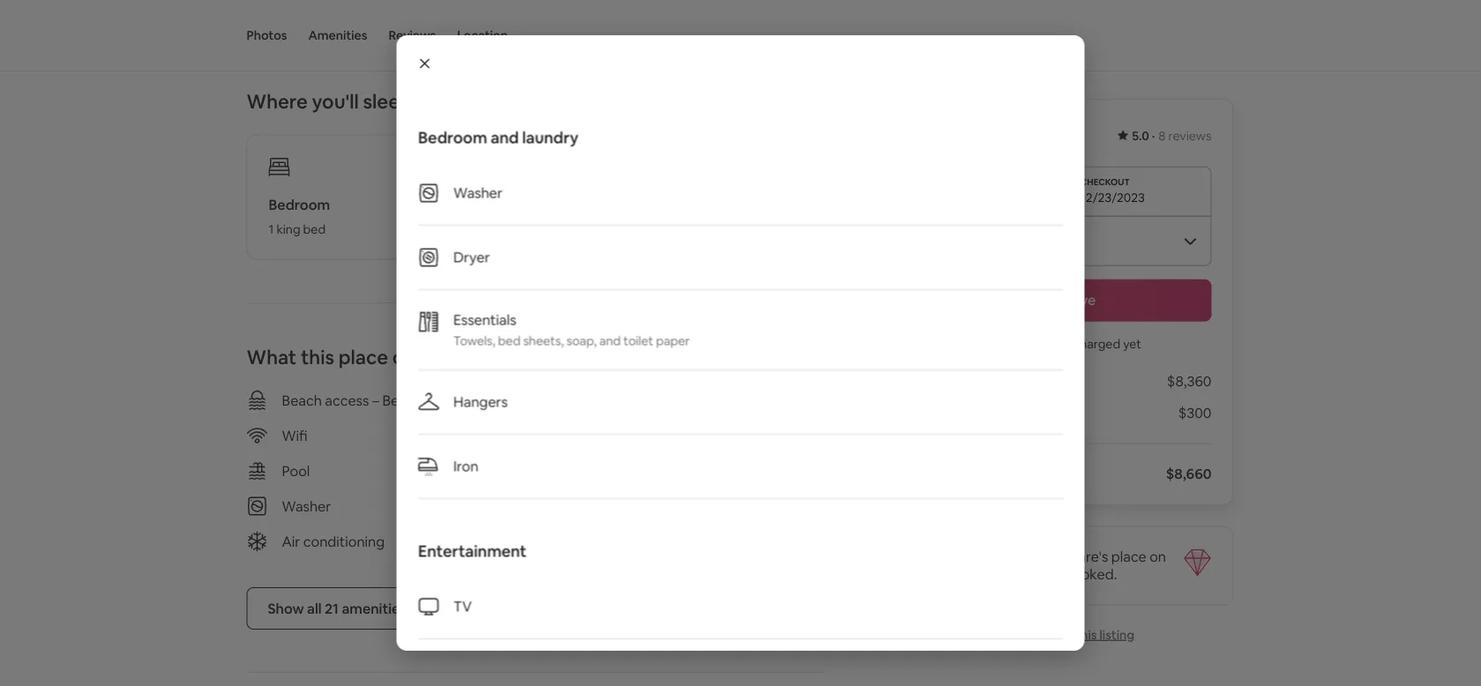 Task type: describe. For each thing, give the bounding box(es) containing it.
location button
[[457, 0, 508, 71]]

common
[[466, 195, 527, 213]]

0 vertical spatial place
[[339, 344, 388, 370]]

sleep
[[363, 89, 412, 114]]

show
[[268, 599, 304, 617]]

beach
[[282, 391, 322, 409]]

8
[[1159, 128, 1166, 144]]

you
[[998, 336, 1019, 352]]

1 inside common spaces 1 sofa bed
[[466, 221, 471, 237]]

washer inside what this place offers dialog
[[453, 184, 502, 202]]

sulmare's place on airbnb is usually fully booked.
[[928, 548, 1167, 584]]

where
[[247, 89, 308, 114]]

common spaces 1 sofa bed
[[466, 195, 577, 237]]

on for parking
[[661, 426, 678, 445]]

0 vertical spatial and
[[490, 127, 519, 148]]

bed inside essentials towels, bed sheets, soap, and toilet paper
[[498, 333, 520, 349]]

hangers
[[453, 393, 508, 411]]

report this listing button
[[1005, 627, 1135, 643]]

tv
[[453, 598, 472, 616]]

dryer inside what this place offers dialog
[[453, 248, 490, 266]]

toilet
[[623, 333, 653, 349]]

all
[[307, 599, 322, 617]]

won't
[[1021, 336, 1053, 352]]

amenities
[[342, 599, 407, 617]]

show all 21 amenities
[[268, 599, 407, 617]]

premises
[[681, 426, 740, 445]]

1 horizontal spatial dryer
[[577, 497, 614, 515]]

air conditioning
[[282, 532, 385, 550]]

towels,
[[453, 333, 495, 349]]

fully
[[1034, 566, 1061, 584]]

where you'll sleep
[[247, 89, 412, 114]]

and inside essentials towels, bed sheets, soap, and toilet paper
[[599, 333, 621, 349]]

iron
[[453, 458, 478, 476]]

0 horizontal spatial washer
[[282, 497, 331, 515]]

–
[[372, 391, 379, 409]]

photos
[[247, 27, 287, 43]]

airbnb
[[928, 566, 972, 584]]

amenities button
[[308, 0, 367, 71]]

laundry
[[522, 127, 578, 148]]

21
[[325, 599, 339, 617]]

essentials
[[453, 311, 516, 329]]

free parking on premises
[[577, 426, 740, 445]]

$300
[[1179, 404, 1212, 422]]

place inside 'sulmare's place on airbnb is usually fully booked.'
[[1112, 548, 1147, 566]]

reserve button
[[928, 279, 1212, 322]]

bedroom 1 king bed
[[269, 195, 330, 237]]

offers
[[392, 344, 446, 370]]

king
[[277, 221, 300, 237]]

beachfront
[[382, 391, 455, 409]]

free
[[577, 426, 606, 445]]

$8,360
[[1167, 372, 1212, 390]]

you'll
[[312, 89, 359, 114]]

sofa
[[473, 221, 498, 237]]

yet
[[1123, 336, 1142, 352]]

parking
[[609, 426, 658, 445]]



Task type: locate. For each thing, give the bounding box(es) containing it.
on inside 'sulmare's place on airbnb is usually fully booked.'
[[1150, 548, 1167, 566]]

12/23/2023 button
[[928, 166, 1212, 216]]

bedroom up common
[[418, 127, 487, 148]]

and left laundry
[[490, 127, 519, 148]]

1 inside the bedroom 1 king bed
[[269, 221, 274, 237]]

air
[[282, 532, 300, 550]]

0 vertical spatial washer
[[453, 184, 502, 202]]

place up beach access – beachfront
[[339, 344, 388, 370]]

1 1 from the left
[[269, 221, 274, 237]]

reviews button
[[389, 0, 436, 71]]

2 1 from the left
[[466, 221, 471, 237]]

5.0 · 8 reviews
[[1132, 128, 1212, 144]]

1
[[269, 221, 274, 237], [466, 221, 471, 237]]

sulmare's
[[1048, 548, 1109, 566]]

this for what
[[301, 344, 334, 370]]

entertainment
[[418, 541, 526, 562]]

1 vertical spatial on
[[1150, 548, 1167, 566]]

bedroom
[[418, 127, 487, 148], [269, 195, 330, 213]]

0 vertical spatial this
[[301, 344, 334, 370]]

1 left sofa
[[466, 221, 471, 237]]

on right parking
[[661, 426, 678, 445]]

report this listing
[[1033, 627, 1135, 643]]

show all 21 amenities button
[[247, 587, 428, 630]]

washer
[[453, 184, 502, 202], [282, 497, 331, 515]]

·
[[1152, 128, 1155, 144]]

0 horizontal spatial place
[[339, 344, 388, 370]]

booked.
[[1064, 566, 1117, 584]]

dryer down free
[[577, 497, 614, 515]]

conditioning
[[303, 532, 385, 550]]

0 horizontal spatial and
[[490, 127, 519, 148]]

this left listing
[[1076, 627, 1097, 643]]

essentials towels, bed sheets, soap, and toilet paper
[[453, 311, 690, 349]]

pool
[[282, 462, 310, 480]]

on for place
[[1150, 548, 1167, 566]]

1 vertical spatial this
[[1076, 627, 1097, 643]]

bed inside common spaces 1 sofa bed
[[500, 221, 523, 237]]

0 horizontal spatial 1
[[269, 221, 274, 237]]

bedroom for bedroom and laundry
[[418, 127, 487, 148]]

listing
[[1100, 627, 1135, 643]]

amenities
[[308, 27, 367, 43]]

bedroom and laundry
[[418, 127, 578, 148]]

1 horizontal spatial 1
[[466, 221, 471, 237]]

is
[[975, 566, 984, 584]]

bed right sofa
[[500, 221, 523, 237]]

bedroom inside what this place offers dialog
[[418, 127, 487, 148]]

charged
[[1073, 336, 1121, 352]]

0 horizontal spatial bedroom
[[269, 195, 330, 213]]

what
[[247, 344, 297, 370]]

this right what
[[301, 344, 334, 370]]

1 horizontal spatial and
[[599, 333, 621, 349]]

1 left king at the left
[[269, 221, 274, 237]]

1 vertical spatial bedroom
[[269, 195, 330, 213]]

report
[[1033, 627, 1073, 643]]

spaces
[[530, 195, 577, 213]]

bed right king at the left
[[303, 221, 326, 237]]

0 horizontal spatial this
[[301, 344, 334, 370]]

dryer down sofa
[[453, 248, 490, 266]]

0 horizontal spatial on
[[661, 426, 678, 445]]

place right sulmare's at the right bottom of the page
[[1112, 548, 1147, 566]]

wifi
[[282, 426, 308, 445]]

0 vertical spatial dryer
[[453, 248, 490, 266]]

what this place offers
[[247, 344, 446, 370]]

reviews
[[389, 27, 436, 43]]

what this place offers dialog
[[397, 35, 1085, 651]]

1 horizontal spatial this
[[1076, 627, 1097, 643]]

and left toilet
[[599, 333, 621, 349]]

sheets,
[[523, 333, 564, 349]]

1 horizontal spatial washer
[[453, 184, 502, 202]]

1 horizontal spatial bedroom
[[418, 127, 487, 148]]

bedroom up king at the left
[[269, 195, 330, 213]]

on
[[661, 426, 678, 445], [1150, 548, 1167, 566]]

this for report
[[1076, 627, 1097, 643]]

1 horizontal spatial on
[[1150, 548, 1167, 566]]

12/23/2023
[[1081, 189, 1145, 205]]

1 vertical spatial washer
[[282, 497, 331, 515]]

usually
[[987, 566, 1031, 584]]

beach access – beachfront
[[282, 391, 455, 409]]

reviews
[[1169, 128, 1212, 144]]

and
[[490, 127, 519, 148], [599, 333, 621, 349]]

bedroom for bedroom 1 king bed
[[269, 195, 330, 213]]

1 horizontal spatial place
[[1112, 548, 1147, 566]]

place
[[339, 344, 388, 370], [1112, 548, 1147, 566]]

this
[[301, 344, 334, 370], [1076, 627, 1097, 643]]

0 vertical spatial bedroom
[[418, 127, 487, 148]]

0 vertical spatial on
[[661, 426, 678, 445]]

0 horizontal spatial dryer
[[453, 248, 490, 266]]

paper
[[656, 333, 690, 349]]

bed down 'essentials'
[[498, 333, 520, 349]]

$8,660
[[1166, 465, 1212, 483]]

5.0
[[1132, 128, 1150, 144]]

reserve
[[1043, 291, 1096, 309]]

1 vertical spatial and
[[599, 333, 621, 349]]

be
[[1056, 336, 1071, 352]]

you won't be charged yet
[[998, 336, 1142, 352]]

photos button
[[247, 0, 287, 71]]

washer up sofa
[[453, 184, 502, 202]]

on right booked.
[[1150, 548, 1167, 566]]

bed inside the bedroom 1 king bed
[[303, 221, 326, 237]]

soap,
[[566, 333, 596, 349]]

1 vertical spatial place
[[1112, 548, 1147, 566]]

dryer
[[453, 248, 490, 266], [577, 497, 614, 515]]

washer down "pool"
[[282, 497, 331, 515]]

bed
[[303, 221, 326, 237], [500, 221, 523, 237], [498, 333, 520, 349]]

access
[[325, 391, 369, 409]]

location
[[457, 27, 508, 43]]

1 vertical spatial dryer
[[577, 497, 614, 515]]



Task type: vqa. For each thing, say whether or not it's contained in the screenshot.
A
no



